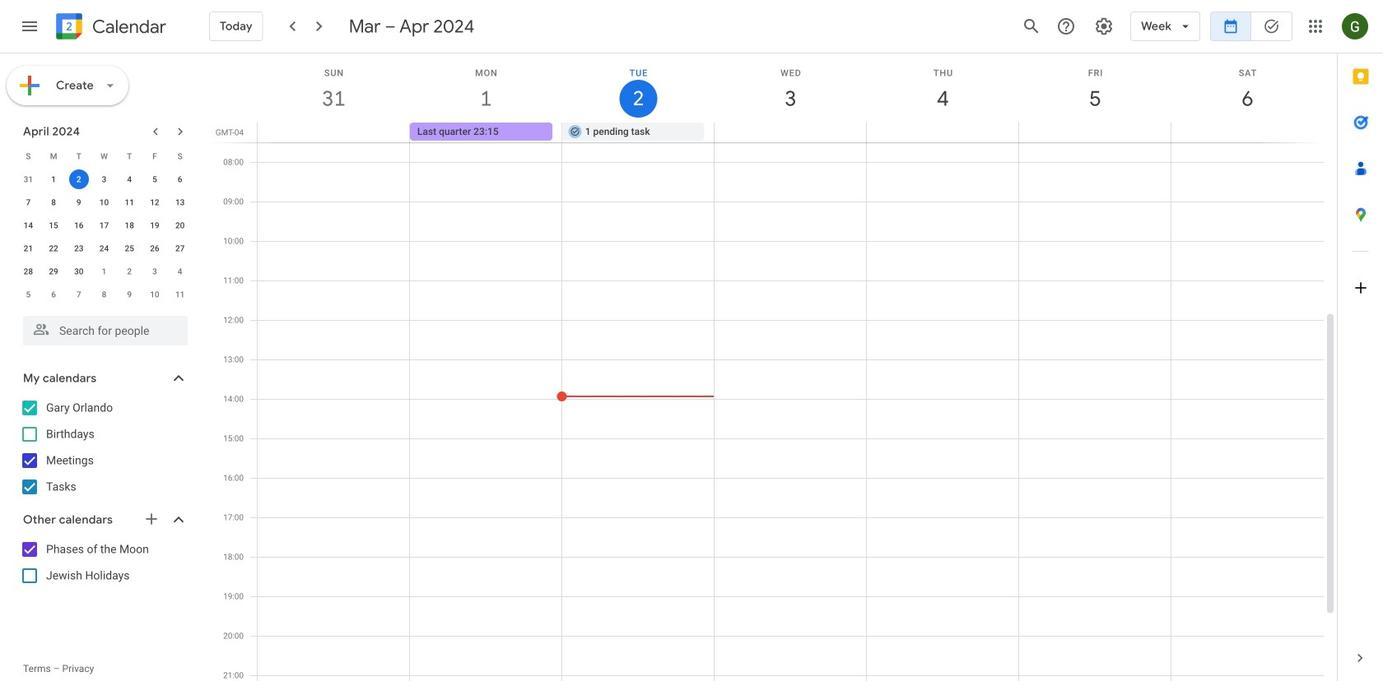 Task type: describe. For each thing, give the bounding box(es) containing it.
19 element
[[145, 216, 165, 235]]

add other calendars image
[[143, 511, 160, 528]]

cell inside april 2024 grid
[[66, 168, 91, 191]]

april 2024 grid
[[16, 145, 193, 306]]

9 element
[[69, 193, 89, 212]]

15 element
[[44, 216, 63, 235]]

10 element
[[94, 193, 114, 212]]

13 element
[[170, 193, 190, 212]]

26 element
[[145, 239, 165, 259]]

16 element
[[69, 216, 89, 235]]

may 7 element
[[69, 285, 89, 305]]

22 element
[[44, 239, 63, 259]]

17 element
[[94, 216, 114, 235]]

may 6 element
[[44, 285, 63, 305]]

24 element
[[94, 239, 114, 259]]

may 10 element
[[145, 285, 165, 305]]

8 element
[[44, 193, 63, 212]]

heading inside calendar element
[[89, 17, 166, 37]]

may 2 element
[[120, 262, 139, 282]]

may 11 element
[[170, 285, 190, 305]]

11 element
[[120, 193, 139, 212]]

may 1 element
[[94, 262, 114, 282]]

may 3 element
[[145, 262, 165, 282]]



Task type: vqa. For each thing, say whether or not it's contained in the screenshot.
Tasks Sidebar 'icon' on the left top of page
no



Task type: locate. For each thing, give the bounding box(es) containing it.
27 element
[[170, 239, 190, 259]]

may 4 element
[[170, 262, 190, 282]]

may 9 element
[[120, 285, 139, 305]]

main drawer image
[[20, 16, 40, 36]]

12 element
[[145, 193, 165, 212]]

grid
[[211, 54, 1337, 682]]

may 8 element
[[94, 285, 114, 305]]

6 element
[[170, 170, 190, 189]]

25 element
[[120, 239, 139, 259]]

None search field
[[0, 310, 204, 346]]

14 element
[[18, 216, 38, 235]]

my calendars list
[[3, 395, 204, 501]]

5 element
[[145, 170, 165, 189]]

30 element
[[69, 262, 89, 282]]

may 5 element
[[18, 285, 38, 305]]

21 element
[[18, 239, 38, 259]]

29 element
[[44, 262, 63, 282]]

march 31 element
[[18, 170, 38, 189]]

3 element
[[94, 170, 114, 189]]

settings menu image
[[1094, 16, 1114, 36]]

2, today element
[[69, 170, 89, 189]]

1 element
[[44, 170, 63, 189]]

heading
[[89, 17, 166, 37]]

row
[[250, 123, 1337, 142], [16, 145, 193, 168], [16, 168, 193, 191], [16, 191, 193, 214], [16, 214, 193, 237], [16, 237, 193, 260], [16, 260, 193, 283], [16, 283, 193, 306]]

calendar element
[[53, 10, 166, 46]]

tab list
[[1338, 54, 1383, 636]]

18 element
[[120, 216, 139, 235]]

row group
[[16, 168, 193, 306]]

Search for people text field
[[33, 316, 178, 346]]

28 element
[[18, 262, 38, 282]]

23 element
[[69, 239, 89, 259]]

cell
[[258, 123, 410, 142], [714, 123, 866, 142], [866, 123, 1019, 142], [1019, 123, 1171, 142], [1171, 123, 1323, 142], [66, 168, 91, 191]]

other calendars list
[[3, 537, 204, 589]]

7 element
[[18, 193, 38, 212]]

4 element
[[120, 170, 139, 189]]

20 element
[[170, 216, 190, 235]]



